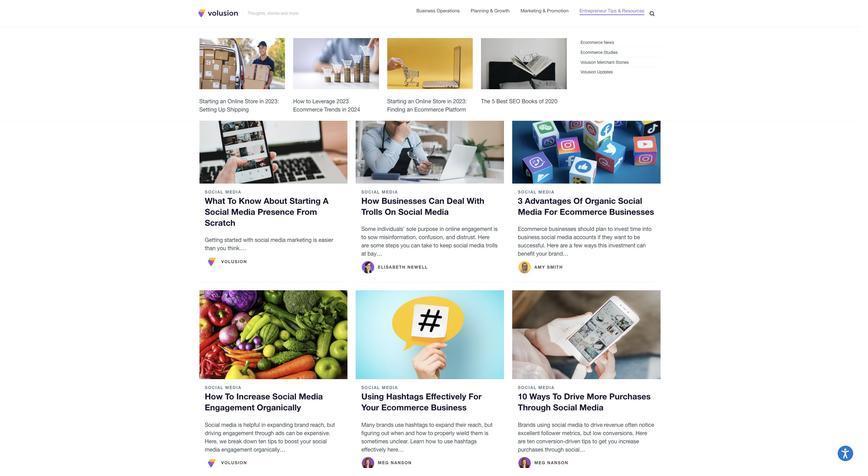 Task type: vqa. For each thing, say whether or not it's contained in the screenshot.


Task type: locate. For each thing, give the bounding box(es) containing it.
a
[[297, 68, 301, 77], [570, 243, 573, 249]]

to left sow
[[362, 234, 367, 241]]

1 vertical spatial a
[[570, 243, 573, 249]]

is
[[288, 68, 294, 77], [494, 226, 498, 232], [313, 237, 317, 243], [238, 422, 242, 428], [485, 431, 489, 437]]

media down engagement
[[222, 422, 237, 428]]

1 online from the left
[[228, 98, 244, 104]]

boost inside social media marketing is a proven way to engage with your customers and connect with new audiences. read our posts on how to boost your social strategy.
[[227, 77, 248, 86]]

in for some individuals' sole purpose in online engagement is to sow misinformation, confusion, and distrust. here are some steps you can take to keep social media trolls at bay…
[[440, 226, 444, 232]]

volusion merchant stories link
[[581, 60, 629, 65]]

the 5 best seo books of 2020
[[482, 98, 558, 104]]

0 vertical spatial to
[[228, 196, 237, 206]]

and inside "some individuals' sole purpose in online engagement is to sow misinformation, confusion, and distrust. here are some steps you can take to keep social media trolls at bay…"
[[446, 234, 456, 241]]

how inside social media how to increase social media engagement organically
[[205, 392, 223, 402]]

figuring
[[362, 431, 380, 437]]

social inside the social media using hashtags effectively for your ecommerce business
[[362, 386, 380, 391]]

1 vertical spatial business
[[431, 403, 467, 413]]

how up 'learn'
[[417, 431, 427, 437]]

1 meg nanson link from the left
[[362, 457, 412, 469]]

2 horizontal spatial you
[[609, 439, 618, 445]]

media down distrust.
[[470, 243, 485, 249]]

you inside "some individuals' sole purpose in online engagement is to sow misinformation, confusion, and distrust. here are some steps you can take to keep social media trolls at bay…"
[[401, 243, 410, 249]]

social
[[269, 77, 290, 86], [542, 234, 556, 241], [255, 237, 269, 243], [454, 243, 468, 249], [552, 422, 567, 428], [313, 439, 327, 445]]

0 horizontal spatial meg
[[378, 461, 389, 466]]

way
[[331, 68, 346, 77]]

0 horizontal spatial on
[[385, 207, 396, 217]]

2 volusion link from the top
[[205, 457, 247, 469]]

to left leverage
[[306, 98, 311, 104]]

online inside starting an online store in 2023: setting up shipping
[[228, 98, 244, 104]]

is left easier
[[313, 237, 317, 243]]

to inside social media is helpful in expanding brand reach, but driving engagement through ads can be expensive. here, we break down ten tips to boost your social media engagement organically…
[[279, 439, 283, 445]]

starting for setting
[[200, 98, 219, 104]]

in inside "some individuals' sole purpose in online engagement is to sow misinformation, confusion, and distrust. here are some steps you can take to keep social media trolls at bay…"
[[440, 226, 444, 232]]

but up expensive.
[[327, 422, 335, 428]]

online
[[228, 98, 244, 104], [416, 98, 432, 104]]

1 horizontal spatial a
[[570, 243, 573, 249]]

2 vertical spatial how
[[205, 392, 223, 402]]

with right engage
[[387, 68, 403, 77]]

businesses inside social media how businesses can deal with trolls on social media
[[382, 196, 427, 206]]

1 horizontal spatial ten
[[528, 439, 535, 445]]

what
[[205, 196, 225, 206]]

& right tips
[[619, 8, 621, 14]]

& for planning
[[491, 8, 494, 13]]

an inside starting an online store in 2023: setting up shipping
[[220, 98, 226, 104]]

0 vertical spatial businesses
[[382, 196, 427, 206]]

1 reach, from the left
[[311, 422, 326, 428]]

but inside brands using social media to drive revenue often notice excellent follower metrics, but low conversions. here are ten conversion-driven tips to get you increase purchases through social…
[[584, 431, 592, 437]]

volusion left updates
[[581, 70, 597, 75]]

0 vertical spatial on
[[649, 68, 658, 77]]

2 vertical spatial engagement
[[222, 447, 252, 453]]

use up when
[[395, 422, 404, 428]]

0 vertical spatial boost
[[227, 77, 248, 86]]

meg nanson down the here… at the left of page
[[378, 461, 412, 466]]

and for online
[[446, 234, 456, 241]]

media down 'social media'
[[224, 68, 247, 77]]

1 horizontal spatial boost
[[285, 439, 299, 445]]

2023: inside starting an online store in 2023: finding an ecommerce platform
[[454, 98, 467, 104]]

ecommerce inside ecommerce businesses should plan to invest time into business social media accounts if they want to be successful. here are a few ways this investment can benefit your brand…
[[518, 226, 548, 232]]

1 horizontal spatial here
[[548, 243, 559, 249]]

with inside social media how businesses can deal with trolls on social media
[[467, 196, 485, 206]]

meg for using hashtags effectively for your ecommerce business
[[378, 461, 389, 466]]

strategy.
[[293, 77, 324, 86]]

store for shipping
[[245, 98, 258, 104]]

0 horizontal spatial store
[[245, 98, 258, 104]]

0 horizontal spatial a
[[297, 68, 301, 77]]

meg nanson
[[378, 461, 412, 466], [535, 461, 569, 466]]

starting up "finding"
[[388, 98, 407, 104]]

2 nanson from the left
[[548, 461, 569, 466]]

to right way
[[348, 68, 355, 77]]

ecommerce down leverage
[[294, 106, 323, 113]]

of left the organic
[[574, 196, 583, 206]]

1 horizontal spatial &
[[543, 8, 546, 13]]

but inside many brands use hashtags to expand their reach, but figuring out when and how to properly wield them is sometimes unclear. learn how to use hashtags effectively here…
[[485, 422, 493, 428]]

store inside starting an online store in 2023: setting up shipping
[[245, 98, 258, 104]]

0 horizontal spatial use
[[395, 422, 404, 428]]

ecommerce up business
[[518, 226, 548, 232]]

2 reach, from the left
[[468, 422, 483, 428]]

2 vertical spatial here
[[636, 431, 648, 437]]

meg nanson for through
[[535, 461, 569, 466]]

with
[[387, 68, 403, 77], [513, 68, 528, 77], [467, 196, 485, 206], [243, 237, 253, 243]]

through
[[255, 431, 274, 437], [545, 447, 564, 453]]

2 2023: from the left
[[454, 98, 467, 104]]

ecommerce left platform
[[415, 106, 444, 113]]

1 horizontal spatial meg nanson
[[535, 461, 569, 466]]

meg nanson link for 10 ways to drive more purchases through social media
[[518, 457, 569, 469]]

1 horizontal spatial are
[[518, 439, 526, 445]]

ten inside brands using social media to drive revenue often notice excellent follower metrics, but low conversions. here are ten conversion-driven tips to get you increase purchases through social…
[[528, 439, 535, 445]]

marketing & promotion link
[[521, 7, 569, 15]]

engagement up break
[[223, 431, 254, 437]]

1 horizontal spatial for
[[545, 207, 558, 217]]

for
[[545, 207, 558, 217], [469, 392, 482, 402]]

to
[[228, 196, 237, 206], [553, 392, 562, 402]]

1 horizontal spatial you
[[401, 243, 410, 249]]

but
[[327, 422, 335, 428], [485, 422, 493, 428], [584, 431, 592, 437]]

a inside ecommerce businesses should plan to invest time into business social media accounts if they want to be successful. here are a few ways this investment can benefit your brand…
[[570, 243, 573, 249]]

seo
[[510, 98, 521, 104]]

business left operations
[[417, 8, 436, 13]]

online up "shipping"
[[228, 98, 244, 104]]

organically
[[257, 403, 301, 413]]

confusion,
[[419, 234, 445, 241]]

meg nanson link down purchases on the bottom right
[[518, 457, 569, 469]]

1 vertical spatial hashtags
[[455, 439, 477, 445]]

engagement up distrust.
[[462, 226, 493, 232]]

brand…
[[549, 251, 569, 257]]

engagement down break
[[222, 447, 252, 453]]

0 vertical spatial use
[[395, 422, 404, 428]]

but right their
[[485, 422, 493, 428]]

1 horizontal spatial on
[[649, 68, 658, 77]]

1 horizontal spatial businesses
[[610, 207, 655, 217]]

2 horizontal spatial how
[[362, 196, 380, 206]]

1 vertical spatial through
[[545, 447, 564, 453]]

0 horizontal spatial can
[[286, 431, 295, 437]]

0 vertical spatial for
[[545, 207, 558, 217]]

are down excellent
[[518, 439, 526, 445]]

0 horizontal spatial 2023:
[[266, 98, 279, 104]]

2023: inside starting an online store in 2023: setting up shipping
[[266, 98, 279, 104]]

1 horizontal spatial through
[[545, 447, 564, 453]]

2 meg from the left
[[535, 461, 546, 466]]

social…
[[566, 447, 586, 453]]

social media
[[200, 40, 301, 60]]

of
[[539, 98, 544, 104], [574, 196, 583, 206]]

drive
[[591, 422, 603, 428]]

expand
[[436, 422, 454, 428]]

& right marketing
[[543, 8, 546, 13]]

in inside social media is helpful in expanding brand reach, but driving engagement through ads can be expensive. here, we break down ten tips to boost your social media engagement organically…
[[262, 422, 266, 428]]

1 vertical spatial be
[[297, 431, 303, 437]]

is left proven
[[288, 68, 294, 77]]

and left 'connect'
[[464, 68, 478, 77]]

we
[[220, 439, 227, 445]]

boost
[[227, 77, 248, 86], [285, 439, 299, 445]]

0 horizontal spatial be
[[297, 431, 303, 437]]

is up trolls
[[494, 226, 498, 232]]

store for ecommerce
[[433, 98, 446, 104]]

1 horizontal spatial starting
[[290, 196, 321, 206]]

0 vertical spatial business
[[417, 8, 436, 13]]

1 horizontal spatial tips
[[583, 439, 591, 445]]

0 horizontal spatial boost
[[227, 77, 248, 86]]

volusion up volusion updates link
[[581, 60, 597, 65]]

a left few on the bottom
[[570, 243, 573, 249]]

0 horizontal spatial marketing
[[249, 68, 286, 77]]

1 meg nanson from the left
[[378, 461, 412, 466]]

to left expand
[[430, 422, 435, 428]]

1 horizontal spatial use
[[445, 439, 453, 445]]

0 vertical spatial here
[[478, 234, 490, 241]]

1 horizontal spatial meg nanson link
[[518, 457, 569, 469]]

1 2023: from the left
[[266, 98, 279, 104]]

ten up organically…
[[259, 439, 267, 445]]

social left strategy.
[[269, 77, 290, 86]]

books
[[522, 98, 538, 104]]

meg down purchases on the bottom right
[[535, 461, 546, 466]]

1 ten from the left
[[259, 439, 267, 445]]

social media is helpful in expanding brand reach, but driving engagement through ads can be expensive. here, we break down ten tips to boost your social media engagement organically…
[[205, 422, 335, 453]]

0 vertical spatial volusion link
[[205, 255, 247, 269]]

2 horizontal spatial but
[[584, 431, 592, 437]]

using hashtags effectively for your ecommerce business image
[[356, 291, 505, 380]]

through down helpful
[[255, 431, 274, 437]]

starting up from
[[290, 196, 321, 206]]

1 vertical spatial here
[[548, 243, 559, 249]]

volusion
[[581, 60, 597, 65], [581, 70, 597, 75], [222, 259, 247, 265], [222, 461, 247, 466]]

1 horizontal spatial of
[[574, 196, 583, 206]]

and left more.
[[281, 11, 288, 16]]

0 horizontal spatial meg nanson link
[[362, 457, 412, 469]]

business down effectively
[[431, 403, 467, 413]]

social inside social media marketing is a proven way to engage with your customers and connect with new audiences. read our posts on how to boost your social strategy.
[[269, 77, 290, 86]]

trends
[[325, 106, 341, 113]]

but left low
[[584, 431, 592, 437]]

metrics,
[[563, 431, 582, 437]]

social down expensive.
[[313, 439, 327, 445]]

drive
[[565, 392, 585, 402]]

social inside ecommerce businesses should plan to invest time into business social media accounts if they want to be successful. here are a few ways this investment can benefit your brand…
[[542, 234, 556, 241]]

use
[[395, 422, 404, 428], [445, 439, 453, 445]]

steps
[[386, 243, 399, 249]]

on up individuals'
[[385, 207, 396, 217]]

your inside social media is helpful in expanding brand reach, but driving engagement through ads can be expensive. here, we break down ten tips to boost your social media engagement organically…
[[301, 439, 311, 445]]

how up trolls
[[362, 196, 380, 206]]

you inside brands using social media to drive revenue often notice excellent follower metrics, but low conversions. here are ten conversion-driven tips to get you increase purchases through social…
[[609, 439, 618, 445]]

1 vertical spatial of
[[574, 196, 583, 206]]

1 vertical spatial to
[[553, 392, 562, 402]]

are up "at"
[[362, 243, 369, 249]]

how to leverage 2023 ecommerce trends in 2024 link
[[294, 38, 379, 114]]

0 horizontal spatial online
[[228, 98, 244, 104]]

2 horizontal spatial &
[[619, 8, 621, 14]]

reach, inside social media is helpful in expanding brand reach, but driving engagement through ads can be expensive. here, we break down ten tips to boost your social media engagement organically…
[[311, 422, 326, 428]]

but for how to increase social media engagement organically
[[327, 422, 335, 428]]

0 horizontal spatial nanson
[[391, 461, 412, 466]]

1 vertical spatial boost
[[285, 439, 299, 445]]

1 vertical spatial for
[[469, 392, 482, 402]]

1 horizontal spatial to
[[553, 392, 562, 402]]

businesses inside social media 3 advantages of organic social media for ecommerce businesses
[[610, 207, 655, 217]]

2 horizontal spatial here
[[636, 431, 648, 437]]

0 vertical spatial through
[[255, 431, 274, 437]]

ten up purchases on the bottom right
[[528, 439, 535, 445]]

social up follower
[[552, 422, 567, 428]]

and down online
[[446, 234, 456, 241]]

reach,
[[311, 422, 326, 428], [468, 422, 483, 428]]

how to increase social media engagement organically image
[[200, 291, 348, 380]]

0 horizontal spatial for
[[469, 392, 482, 402]]

starting for finding
[[388, 98, 407, 104]]

0 horizontal spatial &
[[491, 8, 494, 13]]

in for starting an online store in 2023: finding an ecommerce platform
[[448, 98, 452, 104]]

2 ten from the left
[[528, 439, 535, 445]]

in for social media is helpful in expanding brand reach, but driving engagement through ads can be expensive. here, we break down ten tips to boost your social media engagement organically…
[[262, 422, 266, 428]]

1 tips from the left
[[268, 439, 277, 445]]

elisabeth newell link
[[362, 261, 428, 275]]

volusion link for what to know about starting a social media presence from scratch
[[205, 255, 247, 269]]

finding
[[388, 106, 406, 113]]

on inside social media how businesses can deal with trolls on social media
[[385, 207, 396, 217]]

2 tips from the left
[[583, 439, 591, 445]]

and inside many brands use hashtags to expand their reach, but figuring out when and how to properly wield them is sometimes unclear. learn how to use hashtags effectively here…
[[406, 431, 415, 437]]

you down getting
[[217, 245, 226, 252]]

volusion link down think.…
[[205, 255, 247, 269]]

social inside "some individuals' sole purpose in online engagement is to sow misinformation, confusion, and distrust. here are some steps you can take to keep social media trolls at bay…"
[[454, 243, 468, 249]]

social inside social media is helpful in expanding brand reach, but driving engagement through ads can be expensive. here, we break down ten tips to boost your social media engagement organically…
[[205, 422, 220, 428]]

many
[[362, 422, 375, 428]]

starting an online store in 2023: finding an ecommerce platform image
[[388, 38, 473, 89]]

hashtags down the "wield" at the right bottom
[[455, 439, 477, 445]]

1 store from the left
[[245, 98, 258, 104]]

ecommerce studies
[[581, 50, 618, 55]]

social right started
[[255, 237, 269, 243]]

and inside social media marketing is a proven way to engage with your customers and connect with new audiences. read our posts on how to boost your social strategy.
[[464, 68, 478, 77]]

in inside starting an online store in 2023: setting up shipping
[[260, 98, 264, 104]]

0 vertical spatial marketing
[[249, 68, 286, 77]]

meg
[[378, 461, 389, 466], [535, 461, 546, 466]]

0 horizontal spatial to
[[228, 196, 237, 206]]

0 horizontal spatial meg nanson
[[378, 461, 412, 466]]

is inside "some individuals' sole purpose in online engagement is to sow misinformation, confusion, and distrust. here are some steps you can take to keep social media trolls at bay…"
[[494, 226, 498, 232]]

how inside social media marketing is a proven way to engage with your customers and connect with new audiences. read our posts on how to boost your social strategy.
[[200, 77, 215, 86]]

for down advantages at the right
[[545, 207, 558, 217]]

ecommerce businesses should plan to invest time into business social media accounts if they want to be successful. here are a few ways this investment can benefit your brand…
[[518, 226, 652, 257]]

how
[[294, 98, 305, 104], [362, 196, 380, 206], [205, 392, 223, 402]]

store inside starting an online store in 2023: finding an ecommerce platform
[[433, 98, 446, 104]]

0 horizontal spatial starting
[[200, 98, 219, 104]]

social media how to increase social media engagement organically
[[205, 386, 323, 413]]

ecommerce news
[[581, 40, 615, 45]]

starting an online store in 2023: finding an ecommerce platform link
[[388, 38, 473, 114]]

1 horizontal spatial reach,
[[468, 422, 483, 428]]

1 horizontal spatial store
[[433, 98, 446, 104]]

meg nanson link down the here… at the left of page
[[362, 457, 412, 469]]

tips inside brands using social media to drive revenue often notice excellent follower metrics, but low conversions. here are ten conversion-driven tips to get you increase purchases through social…
[[583, 439, 591, 445]]

engagement
[[462, 226, 493, 232], [223, 431, 254, 437], [222, 447, 252, 453]]

are inside ecommerce businesses should plan to invest time into business social media accounts if they want to be successful. here are a few ways this investment can benefit your brand…
[[561, 243, 568, 249]]

1 horizontal spatial meg
[[535, 461, 546, 466]]

boost inside social media is helpful in expanding brand reach, but driving engagement through ads can be expensive. here, we break down ten tips to boost your social media engagement organically…
[[285, 439, 299, 445]]

reach, up them on the bottom right of page
[[468, 422, 483, 428]]

how up engagement
[[205, 392, 223, 402]]

1 nanson from the left
[[391, 461, 412, 466]]

can down into
[[638, 243, 646, 249]]

online for ecommerce
[[416, 98, 432, 104]]

media
[[224, 68, 247, 77], [558, 234, 573, 241], [271, 237, 286, 243], [470, 243, 485, 249], [222, 422, 237, 428], [568, 422, 583, 428], [205, 447, 220, 453]]

media inside social media marketing is a proven way to engage with your customers and connect with new audiences. read our posts on how to boost your social strategy.
[[224, 68, 247, 77]]

you
[[401, 243, 410, 249], [217, 245, 226, 252], [609, 439, 618, 445]]

resources
[[623, 8, 645, 14]]

meg nanson link for using hashtags effectively for your ecommerce business
[[362, 457, 412, 469]]

their
[[456, 422, 467, 428]]

to right what
[[228, 196, 237, 206]]

& for marketing
[[543, 8, 546, 13]]

online down social media marketing is a proven way to engage with your customers and connect with new audiences. read our posts on how to boost your social strategy.
[[416, 98, 432, 104]]

be down time
[[635, 234, 641, 241]]

for right effectively
[[469, 392, 482, 402]]

1 vertical spatial volusion link
[[205, 457, 247, 469]]

ecommerce up ecommerce studies link
[[581, 40, 603, 45]]

social down distrust.
[[454, 243, 468, 249]]

is inside social media marketing is a proven way to engage with your customers and connect with new audiences. read our posts on how to boost your social strategy.
[[288, 68, 294, 77]]

break
[[228, 439, 242, 445]]

how down strategy.
[[294, 98, 305, 104]]

0 horizontal spatial through
[[255, 431, 274, 437]]

2 vertical spatial how
[[426, 439, 437, 445]]

0 vertical spatial of
[[539, 98, 544, 104]]

1 horizontal spatial how
[[294, 98, 305, 104]]

can left take
[[411, 243, 420, 249]]

0 horizontal spatial tips
[[268, 439, 277, 445]]

how inside social media how businesses can deal with trolls on social media
[[362, 196, 380, 206]]

here inside ecommerce businesses should plan to invest time into business social media accounts if they want to be successful. here are a few ways this investment can benefit your brand…
[[548, 243, 559, 249]]

0 horizontal spatial but
[[327, 422, 335, 428]]

is inside social media is helpful in expanding brand reach, but driving engagement through ads can be expensive. here, we break down ten tips to boost your social media engagement organically…
[[238, 422, 242, 428]]

starting inside starting an online store in 2023: setting up shipping
[[200, 98, 219, 104]]

ways
[[585, 243, 597, 249]]

get
[[599, 439, 607, 445]]

ten inside social media is helpful in expanding brand reach, but driving engagement through ads can be expensive. here, we break down ten tips to boost your social media engagement organically…
[[259, 439, 267, 445]]

to left drive
[[553, 392, 562, 402]]

getting started with social media marketing is easier than you think.…
[[205, 237, 334, 252]]

few
[[574, 243, 583, 249]]

an down social media marketing is a proven way to engage with your customers and connect with new audiences. read our posts on how to boost your social strategy.
[[408, 98, 414, 104]]

of left the 2020
[[539, 98, 544, 104]]

an for up
[[220, 98, 226, 104]]

on right posts
[[649, 68, 658, 77]]

2 horizontal spatial are
[[561, 243, 568, 249]]

to inside 'how to leverage 2023 ecommerce trends in 2024'
[[306, 98, 311, 104]]

0 horizontal spatial reach,
[[311, 422, 326, 428]]

businesses up time
[[610, 207, 655, 217]]

but inside social media is helpful in expanding brand reach, but driving engagement through ads can be expensive. here, we break down ten tips to boost your social media engagement organically…
[[327, 422, 335, 428]]

2 horizontal spatial starting
[[388, 98, 407, 104]]

1 meg from the left
[[378, 461, 389, 466]]

business operations
[[417, 8, 460, 13]]

2 meg nanson from the left
[[535, 461, 569, 466]]

1 horizontal spatial but
[[485, 422, 493, 428]]

reach, up expensive.
[[311, 422, 326, 428]]

store up platform
[[433, 98, 446, 104]]

nanson down the here… at the left of page
[[391, 461, 412, 466]]

starting up setting
[[200, 98, 219, 104]]

1 vertical spatial businesses
[[610, 207, 655, 217]]

what to know about starting a social media presence from scratch image
[[200, 95, 348, 184]]

& left growth at the right top of page
[[491, 8, 494, 13]]

through
[[518, 403, 551, 413]]

media inside getting started with social media marketing is easier than you think.…
[[271, 237, 286, 243]]

0 horizontal spatial ten
[[259, 439, 267, 445]]

through down the conversion-
[[545, 447, 564, 453]]

organic
[[586, 196, 616, 206]]

0 vertical spatial how
[[200, 77, 215, 86]]

0 vertical spatial a
[[297, 68, 301, 77]]

up
[[218, 106, 226, 113]]

how businesses can deal with trolls on social media image
[[356, 95, 505, 184]]

and up 'learn'
[[406, 431, 415, 437]]

2 online from the left
[[416, 98, 432, 104]]

to up engagement
[[225, 392, 234, 402]]

you right get
[[609, 439, 618, 445]]

0 horizontal spatial businesses
[[382, 196, 427, 206]]

excellent
[[518, 431, 540, 437]]

2 horizontal spatial can
[[638, 243, 646, 249]]

2 meg nanson link from the left
[[518, 457, 569, 469]]

businesses up sole
[[382, 196, 427, 206]]

in inside starting an online store in 2023: finding an ecommerce platform
[[448, 98, 452, 104]]

1 volusion link from the top
[[205, 255, 247, 269]]

media
[[252, 40, 301, 60], [225, 190, 242, 195], [382, 190, 398, 195], [539, 190, 555, 195], [231, 207, 256, 217], [425, 207, 449, 217], [518, 207, 543, 217], [225, 386, 242, 391], [382, 386, 398, 391], [539, 386, 555, 391], [299, 392, 323, 402], [580, 403, 604, 413]]

your up starting an online store in 2023: setting up shipping
[[250, 77, 267, 86]]

volusion link down we
[[205, 457, 247, 469]]

1 horizontal spatial nanson
[[548, 461, 569, 466]]

is inside many brands use hashtags to expand their reach, but figuring out when and how to properly wield them is sometimes unclear. learn how to use hashtags effectively here…
[[485, 431, 489, 437]]

1 vertical spatial on
[[385, 207, 396, 217]]

starting an online store in 2023: setting up shipping link
[[200, 38, 285, 114]]

2023: for starting an online store in 2023: finding an ecommerce platform
[[454, 98, 467, 104]]

0 horizontal spatial you
[[217, 245, 226, 252]]

is right them on the bottom right of page
[[485, 431, 489, 437]]

open accessibe: accessibility options, statement and help image
[[843, 449, 850, 459]]

3 advantages of organic social media for ecommerce businesses image
[[513, 95, 661, 184]]

in inside 'how to leverage 2023 ecommerce trends in 2024'
[[342, 106, 347, 113]]

1 horizontal spatial online
[[416, 98, 432, 104]]

a left proven
[[297, 68, 301, 77]]

more.
[[289, 11, 300, 16]]

keep
[[440, 243, 452, 249]]

1 vertical spatial how
[[362, 196, 380, 206]]

0 vertical spatial hashtags
[[406, 422, 428, 428]]

to right take
[[434, 243, 439, 249]]

0 horizontal spatial how
[[205, 392, 223, 402]]

business inside the social media using hashtags effectively for your ecommerce business
[[431, 403, 467, 413]]

trolls
[[486, 243, 498, 249]]

entrepreneur
[[580, 8, 607, 14]]

investment
[[609, 243, 636, 249]]

through inside brands using social media to drive revenue often notice excellent follower metrics, but low conversions. here are ten conversion-driven tips to get you increase purchases through social…
[[545, 447, 564, 453]]

volusion merchant stories
[[581, 60, 629, 65]]

the 5 best seo books of 2020 link
[[482, 38, 567, 105]]

be down brand
[[297, 431, 303, 437]]

business
[[518, 234, 540, 241]]

reach, inside many brands use hashtags to expand their reach, but figuring out when and how to properly wield them is sometimes unclear. learn how to use hashtags effectively here…
[[468, 422, 483, 428]]

0 vertical spatial how
[[294, 98, 305, 104]]

social inside brands using social media to drive revenue often notice excellent follower metrics, but low conversions. here are ten conversion-driven tips to get you increase purchases through social…
[[552, 422, 567, 428]]

setting
[[200, 106, 217, 113]]

ecommerce down ecommerce news
[[581, 50, 603, 55]]

expensive.
[[304, 431, 331, 437]]

online inside starting an online store in 2023: finding an ecommerce platform
[[416, 98, 432, 104]]

an up up
[[220, 98, 226, 104]]

to down ads
[[279, 439, 283, 445]]

brand
[[295, 422, 309, 428]]

online
[[446, 226, 461, 232]]

your down successful.
[[537, 251, 548, 257]]

you down the misinformation, at left bottom
[[401, 243, 410, 249]]

planning & growth
[[471, 8, 510, 13]]

for inside social media 3 advantages of organic social media for ecommerce businesses
[[545, 207, 558, 217]]

media up metrics,
[[568, 422, 583, 428]]

1 horizontal spatial can
[[411, 243, 420, 249]]

out
[[382, 431, 390, 437]]

2 store from the left
[[433, 98, 446, 104]]

connect
[[481, 68, 510, 77]]

search image
[[650, 11, 655, 16]]

starting inside starting an online store in 2023: finding an ecommerce platform
[[388, 98, 407, 104]]

effectively
[[362, 447, 386, 453]]



Task type: describe. For each thing, give the bounding box(es) containing it.
how for how to increase social media engagement organically
[[205, 392, 223, 402]]

boost for how
[[227, 77, 248, 86]]

to up up
[[217, 77, 225, 86]]

ecommerce inside 'how to leverage 2023 ecommerce trends in 2024'
[[294, 106, 323, 113]]

0 horizontal spatial of
[[539, 98, 544, 104]]

the 5 best seo books of 2020 image
[[482, 38, 567, 89]]

boost for tips
[[285, 439, 299, 445]]

marketing inside social media marketing is a proven way to engage with your customers and connect with new audiences. read our posts on how to boost your social strategy.
[[249, 68, 286, 77]]

sow
[[368, 234, 378, 241]]

be inside social media is helpful in expanding brand reach, but driving engagement through ads can be expensive. here, we break down ten tips to boost your social media engagement organically…
[[297, 431, 303, 437]]

media inside "some individuals' sole purpose in online engagement is to sow misinformation, confusion, and distrust. here are some steps you can take to keep social media trolls at bay…"
[[470, 243, 485, 249]]

they
[[603, 234, 613, 241]]

more
[[587, 392, 608, 402]]

ecommerce inside social media 3 advantages of organic social media for ecommerce businesses
[[560, 207, 608, 217]]

if
[[598, 234, 601, 241]]

how inside 'how to leverage 2023 ecommerce trends in 2024'
[[294, 98, 305, 104]]

for inside the social media using hashtags effectively for your ecommerce business
[[469, 392, 482, 402]]

1 horizontal spatial hashtags
[[455, 439, 477, 445]]

here…
[[388, 447, 404, 453]]

leverage
[[313, 98, 335, 104]]

down
[[244, 439, 257, 445]]

can inside ecommerce businesses should plan to invest time into business social media accounts if they want to be successful. here are a few ways this investment can benefit your brand…
[[638, 243, 646, 249]]

using
[[538, 422, 551, 428]]

you inside getting started with social media marketing is easier than you think.…
[[217, 245, 226, 252]]

some individuals' sole purpose in online engagement is to sow misinformation, confusion, and distrust. here are some steps you can take to keep social media trolls at bay…
[[362, 226, 498, 257]]

deal
[[447, 196, 465, 206]]

platform
[[446, 106, 467, 113]]

media inside the social media using hashtags effectively for your ecommerce business
[[382, 386, 398, 391]]

starting inside social media what to know about starting a social media presence from scratch
[[290, 196, 321, 206]]

take
[[422, 243, 432, 249]]

to left properly
[[429, 431, 433, 437]]

online for shipping
[[228, 98, 244, 104]]

revenue
[[605, 422, 624, 428]]

to inside social media what to know about starting a social media presence from scratch
[[228, 196, 237, 206]]

shipping
[[227, 106, 249, 113]]

meg for 10 ways to drive more purchases through social media
[[535, 461, 546, 466]]

on inside social media marketing is a proven way to engage with your customers and connect with new audiences. read our posts on how to boost your social strategy.
[[649, 68, 658, 77]]

purchases
[[518, 447, 544, 453]]

promotion
[[548, 8, 569, 13]]

& inside "link"
[[619, 8, 621, 14]]

driving
[[205, 431, 222, 437]]

10 ways to drive more purchases through social media image
[[513, 291, 661, 380]]

ecommerce inside the social media using hashtags effectively for your ecommerce business
[[382, 403, 429, 413]]

a inside social media marketing is a proven way to engage with your customers and connect with new audiences. read our posts on how to boost your social strategy.
[[297, 68, 301, 77]]

brands
[[518, 422, 536, 428]]

conversions.
[[604, 431, 635, 437]]

organically…
[[254, 447, 286, 453]]

ecommerce inside starting an online store in 2023: finding an ecommerce platform
[[415, 106, 444, 113]]

your
[[362, 403, 379, 413]]

engagement inside "some individuals' sole purpose in online engagement is to sow misinformation, confusion, and distrust. here are some steps you can take to keep social media trolls at bay…"
[[462, 226, 493, 232]]

into
[[643, 226, 652, 232]]

volusion link for how to increase social media engagement organically
[[205, 457, 247, 469]]

advantages
[[525, 196, 572, 206]]

should
[[578, 226, 595, 232]]

volusion updates link
[[581, 70, 613, 75]]

are inside brands using social media to drive revenue often notice excellent follower metrics, but low conversions. here are ten conversion-driven tips to get you increase purchases through social…
[[518, 439, 526, 445]]

your left 'customers'
[[405, 68, 421, 77]]

this
[[599, 243, 608, 249]]

to left drive
[[585, 422, 590, 428]]

marketing inside getting started with social media marketing is easier than you think.…
[[287, 237, 312, 243]]

reach, for using hashtags effectively for your ecommerce business
[[468, 422, 483, 428]]

follower
[[542, 431, 561, 437]]

individuals'
[[378, 226, 405, 232]]

with inside getting started with social media marketing is easier than you think.…
[[243, 237, 253, 243]]

how for how businesses can deal with trolls on social media
[[362, 196, 380, 206]]

read
[[590, 68, 610, 77]]

2023: for starting an online store in 2023: setting up shipping
[[266, 98, 279, 104]]

ecommerce news link
[[581, 40, 615, 45]]

nanson for through
[[548, 461, 569, 466]]

thoughts,
[[248, 11, 266, 16]]

media down here,
[[205, 447, 220, 453]]

brands
[[377, 422, 394, 428]]

started
[[225, 237, 242, 243]]

expanding
[[267, 422, 293, 428]]

here inside brands using social media to drive revenue often notice excellent follower metrics, but low conversions. here are ten conversion-driven tips to get you increase purchases through social…
[[636, 431, 648, 437]]

reach, for how to increase social media engagement organically
[[311, 422, 326, 428]]

to right want
[[628, 234, 633, 241]]

to up they
[[609, 226, 613, 232]]

here,
[[205, 439, 218, 445]]

scratch
[[205, 218, 236, 228]]

driven
[[566, 439, 581, 445]]

helpful
[[244, 422, 260, 428]]

but for using hashtags effectively for your ecommerce business
[[485, 422, 493, 428]]

often
[[626, 422, 638, 428]]

newell
[[408, 265, 428, 270]]

nanson for business
[[391, 461, 412, 466]]

volusion down break
[[222, 461, 247, 466]]

social inside getting started with social media marketing is easier than you think.…
[[255, 237, 269, 243]]

operations
[[437, 8, 460, 13]]

them
[[471, 431, 483, 437]]

how to leverage 2023 ecommerce trends in 2024 image
[[294, 38, 379, 89]]

entrepreneur tips & resources link
[[580, 7, 645, 15]]

business operations link
[[417, 7, 460, 15]]

2023
[[337, 98, 349, 104]]

to left get
[[593, 439, 598, 445]]

starting an online store in 2023: setting up shipping image
[[200, 38, 285, 89]]

amy smith
[[535, 265, 564, 270]]

10
[[518, 392, 528, 402]]

of inside social media 3 advantages of organic social media for ecommerce businesses
[[574, 196, 583, 206]]

plan
[[596, 226, 607, 232]]

stories
[[616, 60, 629, 65]]

tips inside social media is helpful in expanding brand reach, but driving engagement through ads can be expensive. here, we break down ten tips to boost your social media engagement organically…
[[268, 439, 277, 445]]

stories
[[268, 11, 280, 16]]

in for starting an online store in 2023: setting up shipping
[[260, 98, 264, 104]]

many brands use hashtags to expand their reach, but figuring out when and how to properly wield them is sometimes unclear. learn how to use hashtags effectively here…
[[362, 422, 493, 453]]

your inside ecommerce businesses should plan to invest time into business social media accounts if they want to be successful. here are a few ways this investment can benefit your brand…
[[537, 251, 548, 257]]

an right "finding"
[[407, 106, 413, 113]]

with left new at the right of page
[[513, 68, 528, 77]]

accounts
[[574, 234, 597, 241]]

1 vertical spatial how
[[417, 431, 427, 437]]

are inside "some individuals' sole purpose in online engagement is to sow misinformation, confusion, and distrust. here are some steps you can take to keep social media trolls at bay…"
[[362, 243, 369, 249]]

bay…
[[368, 251, 382, 257]]

to down properly
[[438, 439, 443, 445]]

planning & growth link
[[471, 7, 510, 15]]

1 vertical spatial engagement
[[223, 431, 254, 437]]

0 horizontal spatial hashtags
[[406, 422, 428, 428]]

using
[[362, 392, 384, 402]]

volusion down think.…
[[222, 259, 247, 265]]

than
[[205, 245, 216, 252]]

brands using social media to drive revenue often notice excellent follower metrics, but low conversions. here are ten conversion-driven tips to get you increase purchases through social…
[[518, 422, 655, 453]]

ecommerce studies link
[[581, 50, 618, 55]]

and for expand
[[406, 431, 415, 437]]

and for proven
[[464, 68, 478, 77]]

an for an
[[408, 98, 414, 104]]

through inside social media is helpful in expanding brand reach, but driving engagement through ads can be expensive. here, we break down ten tips to boost your social media engagement organically…
[[255, 431, 274, 437]]

can inside "some individuals' sole purpose in online engagement is to sow misinformation, confusion, and distrust. here are some steps you can take to keep social media trolls at bay…"
[[411, 243, 420, 249]]

increase
[[237, 392, 270, 402]]

can
[[429, 196, 445, 206]]

social media 10 ways to drive more purchases through social media
[[518, 386, 651, 413]]

here inside "some individuals' sole purpose in online engagement is to sow misinformation, confusion, and distrust. here are some steps you can take to keep social media trolls at bay…"
[[478, 234, 490, 241]]

to inside social media 10 ways to drive more purchases through social media
[[553, 392, 562, 402]]

media inside brands using social media to drive revenue often notice excellent follower metrics, but low conversions. here are ten conversion-driven tips to get you increase purchases through social…
[[568, 422, 583, 428]]

meg nanson for business
[[378, 461, 412, 466]]

social inside social media is helpful in expanding brand reach, but driving engagement through ads can be expensive. here, we break down ten tips to boost your social media engagement organically…
[[313, 439, 327, 445]]

sometimes
[[362, 439, 389, 445]]

successful.
[[518, 243, 546, 249]]

best
[[497, 98, 508, 104]]

social media using hashtags effectively for your ecommerce business
[[362, 386, 482, 413]]

trolls
[[362, 207, 383, 217]]

learn
[[411, 439, 425, 445]]

amy smith link
[[518, 261, 564, 275]]

is inside getting started with social media marketing is easier than you think.…
[[313, 237, 317, 243]]

to inside social media how to increase social media engagement organically
[[225, 392, 234, 402]]

1 vertical spatial use
[[445, 439, 453, 445]]

hashtags
[[387, 392, 424, 402]]

social inside social media marketing is a proven way to engage with your customers and connect with new audiences. read our posts on how to boost your social strategy.
[[200, 68, 222, 77]]

businesses
[[549, 226, 577, 232]]

2024
[[348, 106, 360, 113]]

low
[[594, 431, 602, 437]]

media inside ecommerce businesses should plan to invest time into business social media accounts if they want to be successful. here are a few ways this investment can benefit your brand…
[[558, 234, 573, 241]]

be inside ecommerce businesses should plan to invest time into business social media accounts if they want to be successful. here are a few ways this investment can benefit your brand…
[[635, 234, 641, 241]]

can inside social media is helpful in expanding brand reach, but driving engagement through ads can be expensive. here, we break down ten tips to boost your social media engagement organically…
[[286, 431, 295, 437]]

studies
[[604, 50, 618, 55]]

thoughts, stories and more.
[[248, 11, 300, 16]]

a
[[323, 196, 329, 206]]

invest
[[615, 226, 629, 232]]

volusion updates
[[581, 70, 613, 75]]

from
[[297, 207, 317, 217]]



